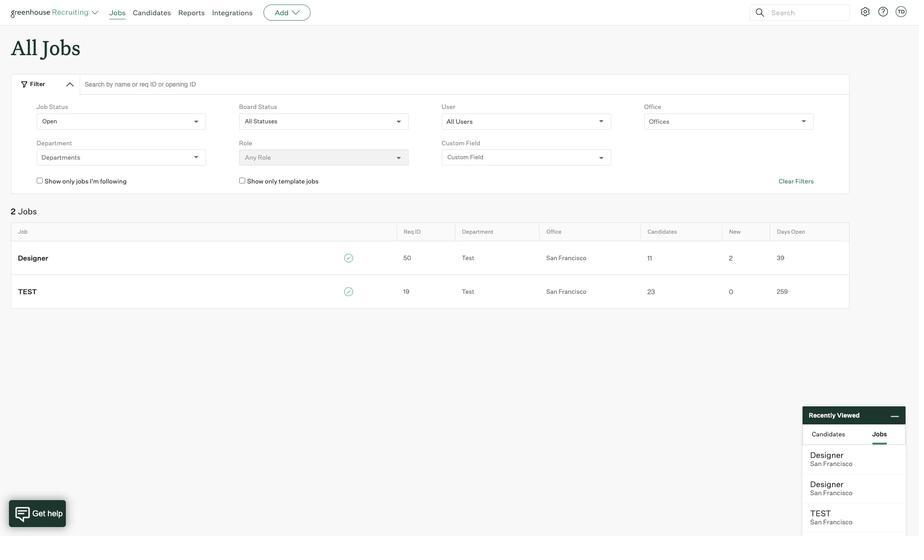 Task type: locate. For each thing, give the bounding box(es) containing it.
1 only from the left
[[62, 177, 75, 185]]

1 vertical spatial test
[[811, 508, 832, 518]]

users
[[456, 117, 473, 125]]

19
[[404, 288, 410, 295]]

39
[[778, 254, 785, 261]]

add
[[275, 8, 289, 17]]

francisco
[[559, 254, 587, 261], [559, 287, 587, 295], [824, 460, 853, 468], [824, 489, 853, 497], [824, 518, 853, 526]]

1 vertical spatial office
[[547, 228, 562, 235]]

job for job status
[[37, 103, 48, 110]]

clear filters
[[779, 177, 815, 185]]

board status
[[239, 103, 278, 110]]

designer san francisco down recently viewed
[[811, 450, 853, 468]]

2 for 2 jobs
[[11, 206, 16, 216]]

test
[[462, 254, 475, 261], [462, 287, 475, 295]]

office
[[645, 103, 662, 110], [547, 228, 562, 235]]

0 vertical spatial office
[[645, 103, 662, 110]]

designer link
[[11, 253, 397, 263]]

1 vertical spatial department
[[462, 228, 494, 235]]

11
[[648, 254, 653, 262]]

custom field down users
[[448, 154, 484, 161]]

0 vertical spatial open
[[42, 117, 57, 125]]

san inside test san francisco
[[811, 518, 823, 526]]

show only template jobs
[[247, 177, 319, 185]]

2 show from the left
[[247, 177, 264, 185]]

0 vertical spatial custom field
[[442, 139, 481, 147]]

show right show only template jobs checkbox
[[247, 177, 264, 185]]

2 vertical spatial designer
[[811, 479, 844, 489]]

offices
[[650, 117, 670, 125]]

1 vertical spatial designer san francisco
[[811, 479, 853, 497]]

jobs
[[76, 177, 89, 185], [307, 177, 319, 185]]

role
[[239, 139, 252, 147]]

0 horizontal spatial status
[[49, 103, 68, 110]]

all
[[11, 34, 38, 61], [447, 117, 455, 125], [245, 117, 252, 125]]

candidates right jobs link
[[133, 8, 171, 17]]

show only jobs i'm following
[[45, 177, 127, 185]]

1 vertical spatial san francisco
[[547, 287, 587, 295]]

open down job status
[[42, 117, 57, 125]]

1 vertical spatial 2
[[730, 254, 733, 262]]

0 vertical spatial test
[[462, 254, 475, 261]]

2 jobs
[[11, 206, 37, 216]]

only left template
[[265, 177, 278, 185]]

department
[[37, 139, 72, 147], [462, 228, 494, 235]]

1 jobs from the left
[[76, 177, 89, 185]]

1 horizontal spatial job
[[37, 103, 48, 110]]

1 horizontal spatial 2
[[730, 254, 733, 262]]

259
[[778, 287, 789, 295]]

Search text field
[[770, 6, 842, 19]]

all users
[[447, 117, 473, 125]]

all jobs
[[11, 34, 81, 61]]

all users option
[[447, 117, 473, 125]]

san
[[547, 254, 558, 261], [547, 287, 558, 295], [811, 460, 823, 468], [811, 489, 823, 497], [811, 518, 823, 526]]

1 horizontal spatial status
[[258, 103, 278, 110]]

open
[[42, 117, 57, 125], [792, 228, 806, 235]]

job
[[37, 103, 48, 110], [18, 228, 28, 235]]

jobs left i'm
[[76, 177, 89, 185]]

0 horizontal spatial office
[[547, 228, 562, 235]]

filter
[[30, 80, 45, 88]]

custom field down all users option
[[442, 139, 481, 147]]

1 horizontal spatial candidates
[[648, 228, 678, 235]]

2 jobs from the left
[[307, 177, 319, 185]]

2 test from the top
[[462, 287, 475, 295]]

2 horizontal spatial all
[[447, 117, 455, 125]]

configure image
[[861, 6, 872, 17]]

2 only from the left
[[265, 177, 278, 185]]

0 vertical spatial job
[[37, 103, 48, 110]]

clear filters link
[[779, 177, 815, 186]]

candidates
[[133, 8, 171, 17], [648, 228, 678, 235], [813, 430, 846, 438]]

viewed
[[838, 411, 861, 419]]

template
[[279, 177, 305, 185]]

1 vertical spatial test
[[462, 287, 475, 295]]

0 vertical spatial designer san francisco
[[811, 450, 853, 468]]

show right show only jobs i'm following checkbox at the left
[[45, 177, 61, 185]]

open right days
[[792, 228, 806, 235]]

francisco inside test san francisco
[[824, 518, 853, 526]]

show for show only jobs i'm following
[[45, 177, 61, 185]]

0 vertical spatial test
[[18, 288, 37, 296]]

custom field
[[442, 139, 481, 147], [448, 154, 484, 161]]

jobs link
[[109, 8, 126, 17]]

0 horizontal spatial jobs
[[76, 177, 89, 185]]

1 status from the left
[[49, 103, 68, 110]]

1 san francisco from the top
[[547, 254, 587, 261]]

1 horizontal spatial department
[[462, 228, 494, 235]]

designer san francisco up test san francisco
[[811, 479, 853, 497]]

0 vertical spatial san francisco
[[547, 254, 587, 261]]

1 horizontal spatial only
[[265, 177, 278, 185]]

1 horizontal spatial jobs
[[307, 177, 319, 185]]

1 test from the top
[[462, 254, 475, 261]]

0 horizontal spatial candidates
[[133, 8, 171, 17]]

job down 2 jobs
[[18, 228, 28, 235]]

all statuses
[[245, 117, 278, 125]]

test san francisco
[[811, 508, 853, 526]]

0 horizontal spatial 2
[[11, 206, 16, 216]]

designer san francisco
[[811, 450, 853, 468], [811, 479, 853, 497]]

integrations link
[[212, 8, 253, 17]]

only
[[62, 177, 75, 185], [265, 177, 278, 185]]

jobs right template
[[307, 177, 319, 185]]

0 vertical spatial 2
[[11, 206, 16, 216]]

0 horizontal spatial all
[[11, 34, 38, 61]]

0 horizontal spatial department
[[37, 139, 72, 147]]

1 horizontal spatial office
[[645, 103, 662, 110]]

job down filter
[[37, 103, 48, 110]]

status for job status
[[49, 103, 68, 110]]

0 horizontal spatial show
[[45, 177, 61, 185]]

1 horizontal spatial show
[[247, 177, 264, 185]]

custom
[[442, 139, 465, 147], [448, 154, 469, 161]]

0 horizontal spatial only
[[62, 177, 75, 185]]

2
[[11, 206, 16, 216], [730, 254, 733, 262]]

new
[[730, 228, 741, 235]]

all down board
[[245, 117, 252, 125]]

designer
[[18, 254, 48, 263], [811, 450, 844, 460], [811, 479, 844, 489]]

all up filter
[[11, 34, 38, 61]]

2 vertical spatial candidates
[[813, 430, 846, 438]]

show
[[45, 177, 61, 185], [247, 177, 264, 185]]

user
[[442, 103, 456, 110]]

1 horizontal spatial open
[[792, 228, 806, 235]]

jobs
[[109, 8, 126, 17], [42, 34, 81, 61], [18, 206, 37, 216], [873, 430, 888, 438]]

1 horizontal spatial test
[[811, 508, 832, 518]]

0
[[730, 287, 734, 296]]

0 horizontal spatial test
[[18, 288, 37, 296]]

candidates down recently viewed
[[813, 430, 846, 438]]

only down the departments
[[62, 177, 75, 185]]

0 horizontal spatial job
[[18, 228, 28, 235]]

recently viewed
[[810, 411, 861, 419]]

0 vertical spatial candidates
[[133, 8, 171, 17]]

1 horizontal spatial all
[[245, 117, 252, 125]]

2 for 2
[[730, 254, 733, 262]]

all left users
[[447, 117, 455, 125]]

1 vertical spatial job
[[18, 228, 28, 235]]

2 status from the left
[[258, 103, 278, 110]]

field
[[466, 139, 481, 147], [470, 154, 484, 161]]

2 san francisco from the top
[[547, 287, 587, 295]]

1 show from the left
[[45, 177, 61, 185]]

candidates up '11'
[[648, 228, 678, 235]]

1 designer san francisco from the top
[[811, 450, 853, 468]]

test
[[18, 288, 37, 296], [811, 508, 832, 518]]

test inside test san francisco
[[811, 508, 832, 518]]

0 vertical spatial designer
[[18, 254, 48, 263]]

tab list
[[804, 425, 906, 445]]

following
[[100, 177, 127, 185]]

status
[[49, 103, 68, 110], [258, 103, 278, 110]]

san francisco for 23
[[547, 287, 587, 295]]

san francisco
[[547, 254, 587, 261], [547, 287, 587, 295]]

2 horizontal spatial candidates
[[813, 430, 846, 438]]



Task type: vqa. For each thing, say whether or not it's contained in the screenshot.
the left Bulk Import link
no



Task type: describe. For each thing, give the bounding box(es) containing it.
san francisco for 11
[[547, 254, 587, 261]]

show for show only template jobs
[[247, 177, 264, 185]]

23 link
[[641, 287, 723, 296]]

departments
[[42, 153, 80, 161]]

0 link
[[723, 287, 771, 296]]

all for all users
[[447, 117, 455, 125]]

test link
[[11, 286, 397, 296]]

id
[[415, 228, 421, 235]]

reports link
[[178, 8, 205, 17]]

11 link
[[641, 253, 723, 263]]

all for all statuses
[[245, 117, 252, 125]]

board
[[239, 103, 257, 110]]

candidates link
[[133, 8, 171, 17]]

i'm
[[90, 177, 99, 185]]

1 vertical spatial field
[[470, 154, 484, 161]]

Show only template jobs checkbox
[[239, 178, 245, 184]]

0 vertical spatial department
[[37, 139, 72, 147]]

recently
[[810, 411, 837, 419]]

days
[[778, 228, 791, 235]]

td button
[[897, 6, 907, 17]]

50
[[404, 254, 412, 262]]

statuses
[[254, 117, 278, 125]]

test for test
[[18, 288, 37, 296]]

2 designer san francisco from the top
[[811, 479, 853, 497]]

req
[[404, 228, 414, 235]]

test for 23
[[462, 287, 475, 295]]

1 vertical spatial candidates
[[648, 228, 678, 235]]

td button
[[895, 4, 909, 19]]

greenhouse recruiting image
[[11, 7, 92, 18]]

0 vertical spatial custom
[[442, 139, 465, 147]]

1 vertical spatial custom
[[448, 154, 469, 161]]

test for 11
[[462, 254, 475, 261]]

clear
[[779, 177, 795, 185]]

only for template
[[265, 177, 278, 185]]

0 vertical spatial field
[[466, 139, 481, 147]]

Search by name or req ID or opening ID text field
[[80, 74, 850, 95]]

all for all jobs
[[11, 34, 38, 61]]

2 link
[[723, 253, 771, 263]]

reports
[[178, 8, 205, 17]]

req id
[[404, 228, 421, 235]]

test for test san francisco
[[811, 508, 832, 518]]

days open
[[778, 228, 806, 235]]

only for jobs
[[62, 177, 75, 185]]

integrations
[[212, 8, 253, 17]]

1 vertical spatial designer
[[811, 450, 844, 460]]

job status
[[37, 103, 68, 110]]

tab list containing candidates
[[804, 425, 906, 445]]

1 vertical spatial open
[[792, 228, 806, 235]]

Show only jobs I'm following checkbox
[[37, 178, 42, 184]]

0 horizontal spatial open
[[42, 117, 57, 125]]

1 vertical spatial custom field
[[448, 154, 484, 161]]

filters
[[796, 177, 815, 185]]

td
[[898, 9, 906, 15]]

add button
[[264, 4, 311, 21]]

job for job
[[18, 228, 28, 235]]

status for board status
[[258, 103, 278, 110]]

23
[[648, 287, 656, 296]]



